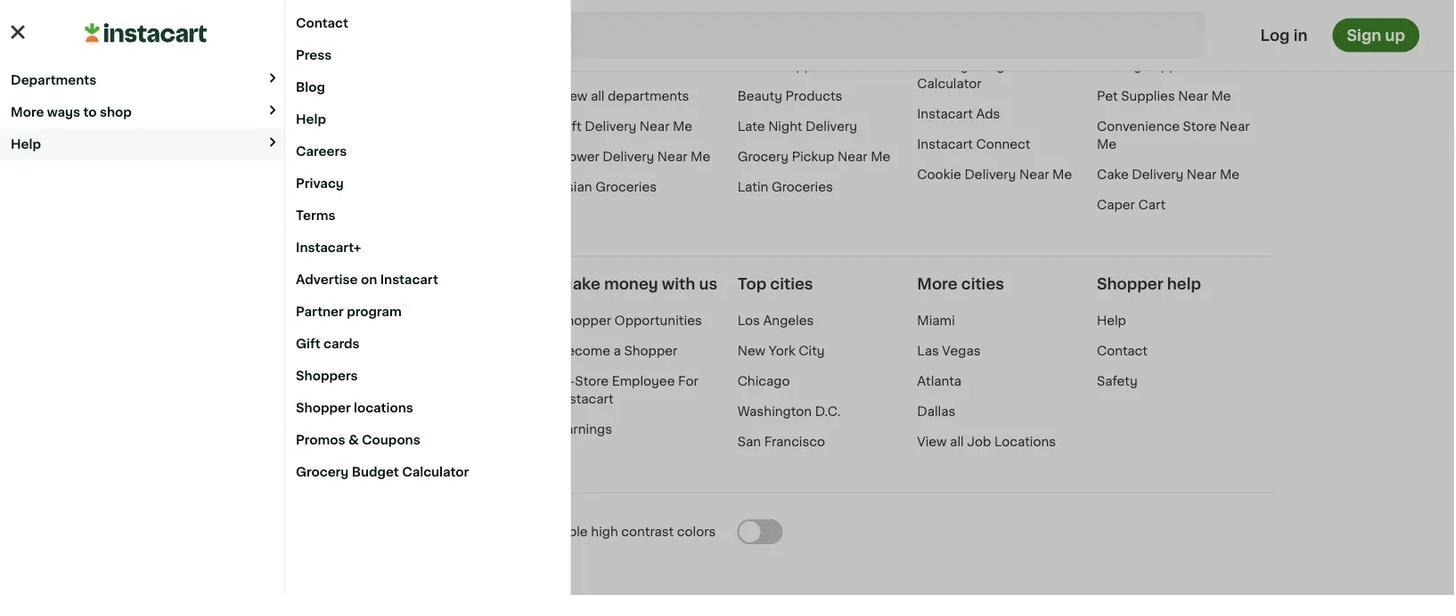 Task type: vqa. For each thing, say whether or not it's contained in the screenshot.
THE OFFICE SUPPLIES
yes



Task type: describe. For each thing, give the bounding box(es) containing it.
las vegas
[[917, 345, 981, 357]]

beauty supplies near me link
[[1097, 60, 1255, 72]]

me for cookie delivery near me
[[1052, 168, 1072, 181]]

1 vertical spatial become
[[558, 345, 610, 357]]

terms link
[[285, 200, 570, 232]]

press link
[[285, 39, 570, 71]]

cake delivery near me link
[[1097, 168, 1240, 181]]

shopper up the partner
[[299, 276, 365, 292]]

enable high contrast colors
[[545, 526, 716, 538]]

near for convenience store near me
[[1220, 120, 1250, 133]]

san francisco link
[[738, 436, 825, 448]]

view for view all departments
[[558, 90, 588, 102]]

delivery for cookie delivery near me
[[965, 168, 1016, 181]]

late night delivery link
[[738, 120, 857, 133]]

me for pet supplies near me
[[1211, 90, 1231, 102]]

opportunities
[[614, 314, 702, 327]]

&
[[348, 434, 359, 446]]

1 vertical spatial grocery
[[738, 150, 789, 163]]

flower delivery near me link
[[558, 150, 710, 163]]

instacart ads link
[[917, 108, 1000, 120]]

caper
[[1097, 199, 1135, 211]]

shopper for shopper opportunities
[[558, 314, 611, 327]]

me for beauty supplies near me
[[1235, 60, 1255, 72]]

careers link
[[285, 135, 570, 168]]

francisco
[[764, 436, 825, 448]]

city
[[799, 345, 825, 357]]

view all job locations link
[[917, 436, 1056, 448]]

1 horizontal spatial calculator
[[917, 77, 982, 90]]

grocery pickup near me link
[[738, 150, 891, 163]]

gift for gift cards
[[296, 338, 321, 350]]

store for in-
[[575, 375, 609, 387]]

york
[[769, 345, 796, 357]]

android
[[312, 314, 363, 327]]

up
[[1385, 28, 1405, 43]]

0 horizontal spatial a
[[286, 276, 295, 292]]

supplies for products
[[780, 60, 834, 72]]

instacart+
[[296, 241, 361, 254]]

los
[[738, 314, 760, 327]]

become a shopper link
[[558, 345, 678, 357]]

shopper up employee
[[624, 345, 678, 357]]

log in button
[[1255, 18, 1313, 52]]

latin groceries
[[738, 181, 833, 193]]

partner program
[[296, 306, 402, 318]]

location
[[1153, 29, 1207, 42]]

beauty products link
[[738, 90, 842, 102]]

beauty supplies near me
[[1097, 60, 1255, 72]]

earnings
[[558, 423, 612, 436]]

ways
[[47, 106, 80, 118]]

sign up button
[[1333, 18, 1420, 52]]

baked goods link
[[558, 60, 642, 72]]

sign up
[[1347, 28, 1405, 43]]

1 vertical spatial contact link
[[1097, 345, 1148, 357]]

convenience store near me link
[[1097, 120, 1250, 150]]

late
[[738, 120, 765, 133]]

safety link
[[1097, 375, 1138, 387]]

0 vertical spatial help
[[296, 113, 326, 126]]

me for cake delivery near me
[[1220, 168, 1240, 181]]

pantry food
[[558, 29, 634, 42]]

delivery up grocery pickup near me
[[806, 120, 857, 133]]

blog link
[[285, 71, 570, 103]]

promos & coupons link
[[285, 424, 570, 456]]

safety
[[1097, 375, 1138, 387]]

washington
[[738, 405, 812, 418]]

asian groceries link
[[558, 181, 657, 193]]

1 horizontal spatial grocery budget calculator
[[917, 60, 1018, 90]]

in-store employee for instacart link
[[558, 375, 698, 405]]

employee
[[612, 375, 675, 387]]

shoppers
[[296, 370, 358, 382]]

log in
[[1261, 28, 1308, 43]]

shopper locations
[[296, 402, 413, 414]]

pickup
[[792, 150, 834, 163]]

0 vertical spatial become a shopper
[[217, 276, 365, 292]]

1 horizontal spatial help link
[[1097, 314, 1126, 327]]

android play store logo image
[[287, 314, 301, 327]]

gift cards
[[296, 338, 360, 350]]

cake delivery near me
[[1097, 168, 1240, 181]]

me for gift delivery near me
[[673, 120, 693, 133]]

angeles
[[763, 314, 814, 327]]

view for view all job locations
[[917, 436, 947, 448]]

caper cart link
[[1097, 199, 1166, 211]]

sign
[[1347, 28, 1382, 43]]

atlanta link
[[917, 375, 962, 387]]

pantry food link
[[558, 29, 634, 42]]

for
[[678, 375, 698, 387]]

budget inside the 'grocery budget calculator'
[[972, 60, 1018, 72]]

android link
[[312, 312, 363, 330]]

view all departments
[[558, 90, 689, 102]]

groceries for pickup
[[772, 181, 833, 193]]

cookie delivery near me link
[[917, 168, 1072, 181]]

contact inside the contact link
[[296, 17, 348, 29]]

grocery budget calculator inside main menu dialog
[[296, 466, 469, 479]]

calculator inside main menu dialog
[[402, 466, 469, 479]]

instacart up the cookie
[[917, 138, 973, 150]]

washington d.c.
[[738, 405, 841, 418]]

beauty for beauty supplies near me
[[1097, 60, 1142, 72]]

delivery for flower delivery near me
[[603, 150, 654, 163]]

contrast
[[621, 526, 674, 538]]

privacy
[[296, 177, 344, 190]]

more for more cities
[[917, 276, 958, 292]]

caper cart
[[1097, 199, 1166, 211]]

cities for top cities
[[770, 276, 813, 292]]

flower delivery near me
[[558, 150, 710, 163]]

food
[[602, 29, 634, 42]]

shop
[[1097, 29, 1129, 42]]

near for gift delivery near me
[[640, 120, 670, 133]]

store for convenience
[[1183, 120, 1217, 133]]

more cities
[[917, 276, 1004, 292]]

money
[[604, 276, 658, 292]]

instacart inside in-store employee for instacart
[[558, 393, 614, 405]]

careers
[[296, 145, 347, 158]]

new
[[738, 345, 766, 357]]



Task type: locate. For each thing, give the bounding box(es) containing it.
close main menu image
[[7, 21, 29, 43]]

advertise on instacart link
[[285, 264, 570, 296]]

help
[[1167, 276, 1201, 292]]

help link
[[285, 103, 570, 135], [1097, 314, 1126, 327]]

1 horizontal spatial view
[[917, 436, 947, 448]]

chicago link
[[738, 375, 790, 387]]

blog
[[296, 81, 325, 94]]

budget down coupons
[[352, 466, 399, 479]]

all for job
[[950, 436, 964, 448]]

1 horizontal spatial a
[[614, 345, 621, 357]]

1 vertical spatial calculator
[[402, 466, 469, 479]]

shopper for shopper help
[[1097, 276, 1163, 292]]

ads
[[976, 108, 1000, 120]]

0 horizontal spatial beauty
[[738, 90, 782, 102]]

grocery budget calculator
[[917, 60, 1018, 90], [296, 466, 469, 479]]

groceries down pickup on the right top of page
[[772, 181, 833, 193]]

near for pet supplies near me
[[1178, 90, 1208, 102]]

more for more ways to shop
[[11, 106, 44, 118]]

pantry
[[558, 29, 599, 42]]

dallas link
[[917, 405, 956, 418]]

instacart down in-
[[558, 393, 614, 405]]

0 vertical spatial a
[[286, 276, 295, 292]]

become a shopper down shopper opportunities
[[558, 345, 678, 357]]

2 horizontal spatial help
[[1097, 314, 1126, 327]]

all for departments
[[591, 90, 605, 102]]

supplies for supplies
[[1145, 60, 1199, 72]]

0 horizontal spatial help link
[[285, 103, 570, 135]]

los angeles
[[738, 314, 814, 327]]

near down location
[[1202, 60, 1232, 72]]

0 horizontal spatial contact
[[296, 17, 348, 29]]

office
[[738, 60, 777, 72]]

instacart+ link
[[285, 232, 570, 264]]

0 horizontal spatial become a shopper
[[217, 276, 365, 292]]

view all departments link
[[558, 90, 689, 102]]

pet supplies near me
[[1097, 90, 1231, 102]]

shopper for shopper locations
[[296, 402, 351, 414]]

shopper up the promos
[[296, 402, 351, 414]]

baked
[[558, 60, 597, 72]]

departments button
[[0, 64, 284, 96]]

instacart ads
[[917, 108, 1000, 120]]

with
[[662, 276, 695, 292]]

groceries for delivery
[[595, 181, 657, 193]]

coupons
[[362, 434, 420, 446]]

beauty products
[[738, 90, 842, 102]]

grocery pickup near me
[[738, 150, 891, 163]]

help
[[296, 113, 326, 126], [11, 138, 41, 150], [1097, 314, 1126, 327]]

1 horizontal spatial become
[[558, 345, 610, 357]]

1 vertical spatial beauty
[[738, 90, 782, 102]]

0 horizontal spatial help
[[11, 138, 41, 150]]

0 vertical spatial grocery
[[917, 60, 968, 72]]

0 vertical spatial all
[[591, 90, 605, 102]]

supplies up pet supplies near me
[[1145, 60, 1199, 72]]

to
[[83, 106, 97, 118]]

1 horizontal spatial cities
[[961, 276, 1004, 292]]

1 horizontal spatial all
[[950, 436, 964, 448]]

near inside the convenience store near me
[[1220, 120, 1250, 133]]

supplies up 'convenience'
[[1121, 90, 1175, 102]]

0 vertical spatial budget
[[972, 60, 1018, 72]]

program
[[347, 306, 402, 318]]

contact up safety link
[[1097, 345, 1148, 357]]

0 vertical spatial gift
[[558, 120, 582, 133]]

near down beauty supplies near me 'link'
[[1178, 90, 1208, 102]]

press
[[296, 49, 332, 61]]

cards
[[324, 338, 360, 350]]

2 vertical spatial grocery
[[296, 466, 349, 479]]

0 vertical spatial contact link
[[285, 7, 570, 39]]

gift for gift delivery near me
[[558, 120, 582, 133]]

enable
[[545, 526, 588, 538]]

cities up vegas
[[961, 276, 1004, 292]]

near for grocery pickup near me
[[838, 150, 868, 163]]

shoppers link
[[285, 360, 570, 392]]

0 horizontal spatial grocery budget calculator
[[296, 466, 469, 479]]

colors
[[677, 526, 716, 538]]

2 groceries from the left
[[772, 181, 833, 193]]

miami
[[917, 314, 955, 327]]

promos & coupons
[[296, 434, 420, 446]]

groceries
[[595, 181, 657, 193], [772, 181, 833, 193]]

advertise
[[296, 274, 358, 286]]

1 vertical spatial become a shopper
[[558, 345, 678, 357]]

departments
[[608, 90, 689, 102]]

make money with us
[[558, 276, 717, 292]]

1 vertical spatial view
[[917, 436, 947, 448]]

chicago
[[738, 375, 790, 387]]

delivery
[[585, 120, 636, 133], [806, 120, 857, 133], [603, 150, 654, 163], [965, 168, 1016, 181], [1132, 168, 1184, 181]]

0 vertical spatial grocery budget calculator
[[917, 60, 1018, 90]]

all left job
[[950, 436, 964, 448]]

store down become a shopper 'link'
[[575, 375, 609, 387]]

0 horizontal spatial gift
[[296, 338, 321, 350]]

departments
[[11, 74, 96, 86]]

supplies up products
[[780, 60, 834, 72]]

0 vertical spatial beauty
[[1097, 60, 1142, 72]]

1 horizontal spatial contact
[[1097, 345, 1148, 357]]

grocery budget calculator up instacart ads
[[917, 60, 1018, 90]]

1 vertical spatial help link
[[1097, 314, 1126, 327]]

budget up ads
[[972, 60, 1018, 72]]

0 horizontal spatial contact link
[[285, 7, 570, 39]]

groceries down flower delivery near me
[[595, 181, 657, 193]]

0 horizontal spatial grocery budget calculator link
[[285, 456, 570, 488]]

0 vertical spatial help link
[[285, 103, 570, 135]]

near for cookie delivery near me
[[1019, 168, 1049, 181]]

contact link up blog link
[[285, 7, 570, 39]]

1 vertical spatial gift
[[296, 338, 321, 350]]

budget inside main menu dialog
[[352, 466, 399, 479]]

near down 'pet supplies near me' link
[[1220, 120, 1250, 133]]

beauty down office
[[738, 90, 782, 102]]

delivery for cake delivery near me
[[1132, 168, 1184, 181]]

instacart up instacart connect link
[[917, 108, 973, 120]]

1 horizontal spatial groceries
[[772, 181, 833, 193]]

a left advertise
[[286, 276, 295, 292]]

log
[[1261, 28, 1290, 43]]

store inside in-store employee for instacart
[[575, 375, 609, 387]]

instacart home image
[[64, 23, 198, 44]]

0 vertical spatial store
[[1183, 120, 1217, 133]]

me for flower delivery near me
[[691, 150, 710, 163]]

dallas
[[917, 405, 956, 418]]

instacart connect link
[[917, 138, 1031, 150]]

earnings link
[[558, 423, 612, 436]]

grocery budget calculator down coupons
[[296, 466, 469, 479]]

1 horizontal spatial contact link
[[1097, 345, 1148, 357]]

asian groceries
[[558, 181, 657, 193]]

shopper inside "link"
[[296, 402, 351, 414]]

gift delivery near me link
[[558, 120, 693, 133]]

in
[[1294, 28, 1308, 43]]

job
[[967, 436, 991, 448]]

me for convenience store near me
[[1097, 138, 1117, 150]]

0 horizontal spatial grocery
[[296, 466, 349, 479]]

view all job locations
[[917, 436, 1056, 448]]

1 vertical spatial a
[[614, 345, 621, 357]]

shop by location
[[1097, 29, 1207, 42]]

products
[[786, 90, 842, 102]]

more up miami link
[[917, 276, 958, 292]]

0 horizontal spatial calculator
[[402, 466, 469, 479]]

near down departments
[[640, 120, 670, 133]]

1 vertical spatial help
[[11, 138, 41, 150]]

help down shopper help
[[1097, 314, 1126, 327]]

1 vertical spatial contact
[[1097, 345, 1148, 357]]

delivery up cart at the right top of page
[[1132, 168, 1184, 181]]

2 horizontal spatial grocery
[[917, 60, 968, 72]]

grocery up latin in the top of the page
[[738, 150, 789, 163]]

beauty
[[1097, 60, 1142, 72], [738, 90, 782, 102]]

a down shopper opportunities
[[614, 345, 621, 357]]

pet
[[1097, 90, 1118, 102]]

become left advertise
[[217, 276, 282, 292]]

shopper down make
[[558, 314, 611, 327]]

us
[[699, 276, 717, 292]]

near for beauty supplies near me
[[1202, 60, 1232, 72]]

0 vertical spatial calculator
[[917, 77, 982, 90]]

0 vertical spatial grocery budget calculator link
[[917, 60, 1018, 90]]

gift
[[558, 120, 582, 133], [296, 338, 321, 350]]

cities up the angeles
[[770, 276, 813, 292]]

0 horizontal spatial view
[[558, 90, 588, 102]]

1 cities from the left
[[770, 276, 813, 292]]

cake
[[1097, 168, 1129, 181]]

help inside dropdown button
[[11, 138, 41, 150]]

0 horizontal spatial more
[[11, 106, 44, 118]]

near down connect
[[1019, 168, 1049, 181]]

instacart up partner program link
[[380, 274, 438, 286]]

shopper left help
[[1097, 276, 1163, 292]]

atlanta
[[917, 375, 962, 387]]

privacy link
[[285, 168, 570, 200]]

me for grocery pickup near me
[[871, 150, 891, 163]]

become a shopper up android play store logo
[[217, 276, 365, 292]]

san francisco
[[738, 436, 825, 448]]

top
[[738, 276, 767, 292]]

help down blog
[[296, 113, 326, 126]]

calculator down 'promos & coupons' link
[[402, 466, 469, 479]]

grocery down the promos
[[296, 466, 349, 479]]

view down dallas
[[917, 436, 947, 448]]

1 horizontal spatial more
[[917, 276, 958, 292]]

beauty for beauty products
[[738, 90, 782, 102]]

2 cities from the left
[[961, 276, 1004, 292]]

beauty down shop
[[1097, 60, 1142, 72]]

0 horizontal spatial become
[[217, 276, 282, 292]]

shopper help
[[1097, 276, 1201, 292]]

cities for more cities
[[961, 276, 1004, 292]]

1 horizontal spatial help
[[296, 113, 326, 126]]

1 horizontal spatial beauty
[[1097, 60, 1142, 72]]

contact link
[[285, 7, 570, 39], [1097, 345, 1148, 357]]

cart
[[1138, 199, 1166, 211]]

0 vertical spatial view
[[558, 90, 588, 102]]

grocery up instacart ads
[[917, 60, 968, 72]]

store inside the convenience store near me
[[1183, 120, 1217, 133]]

calculator up instacart ads
[[917, 77, 982, 90]]

1 horizontal spatial store
[[1183, 120, 1217, 133]]

near for cake delivery near me
[[1187, 168, 1217, 181]]

convenience store near me
[[1097, 120, 1250, 150]]

0 horizontal spatial groceries
[[595, 181, 657, 193]]

0 horizontal spatial store
[[575, 375, 609, 387]]

1 vertical spatial all
[[950, 436, 964, 448]]

0 vertical spatial become
[[217, 276, 282, 292]]

gift up flower
[[558, 120, 582, 133]]

0 horizontal spatial budget
[[352, 466, 399, 479]]

become up in-
[[558, 345, 610, 357]]

1 vertical spatial budget
[[352, 466, 399, 479]]

more inside dropdown button
[[11, 106, 44, 118]]

late night delivery
[[738, 120, 857, 133]]

near right pickup on the right top of page
[[838, 150, 868, 163]]

gift inside main menu dialog
[[296, 338, 321, 350]]

advertise on instacart
[[296, 274, 438, 286]]

0 horizontal spatial all
[[591, 90, 605, 102]]

goods
[[600, 60, 642, 72]]

help link down shopper help
[[1097, 314, 1126, 327]]

1 horizontal spatial grocery budget calculator link
[[917, 60, 1018, 90]]

grocery budget calculator link down coupons
[[285, 456, 570, 488]]

contact link up safety link
[[1097, 345, 1148, 357]]

latin groceries link
[[738, 181, 833, 193]]

budget
[[972, 60, 1018, 72], [352, 466, 399, 479]]

0 vertical spatial contact
[[296, 17, 348, 29]]

night
[[768, 120, 802, 133]]

instacart inside main menu dialog
[[380, 274, 438, 286]]

las vegas link
[[917, 345, 981, 357]]

on
[[361, 274, 377, 286]]

delivery for gift delivery near me
[[585, 120, 636, 133]]

shop by location link
[[1097, 29, 1207, 42]]

all down baked goods
[[591, 90, 605, 102]]

d.c.
[[815, 405, 841, 418]]

near down "gift delivery near me" link
[[658, 150, 687, 163]]

delivery down connect
[[965, 168, 1016, 181]]

1 vertical spatial store
[[575, 375, 609, 387]]

1 horizontal spatial become a shopper
[[558, 345, 678, 357]]

view down baked
[[558, 90, 588, 102]]

1 vertical spatial grocery budget calculator
[[296, 466, 469, 479]]

connect
[[976, 138, 1031, 150]]

1 horizontal spatial budget
[[972, 60, 1018, 72]]

near for flower delivery near me
[[658, 150, 687, 163]]

partner program link
[[285, 296, 570, 328]]

me inside the convenience store near me
[[1097, 138, 1117, 150]]

supplies
[[780, 60, 834, 72], [1145, 60, 1199, 72], [1121, 90, 1175, 102]]

more left ways
[[11, 106, 44, 118]]

promos
[[296, 434, 345, 446]]

grocery inside main menu dialog
[[296, 466, 349, 479]]

1 horizontal spatial gift
[[558, 120, 582, 133]]

instacart logo image
[[84, 23, 207, 43]]

help link down press link
[[285, 103, 570, 135]]

store down pet supplies near me
[[1183, 120, 1217, 133]]

near down the convenience store near me
[[1187, 168, 1217, 181]]

office supplies link
[[738, 60, 834, 72]]

delivery down "gift delivery near me" link
[[603, 150, 654, 163]]

high
[[591, 526, 618, 538]]

main menu dialog
[[0, 0, 1455, 595]]

delivery down view all departments link
[[585, 120, 636, 133]]

1 groceries from the left
[[595, 181, 657, 193]]

help down more ways to shop
[[11, 138, 41, 150]]

1 vertical spatial more
[[917, 276, 958, 292]]

1 horizontal spatial grocery
[[738, 150, 789, 163]]

2 vertical spatial help
[[1097, 314, 1126, 327]]

0 vertical spatial more
[[11, 106, 44, 118]]

grocery budget calculator link up instacart ads
[[917, 60, 1018, 90]]

gift cards link
[[285, 328, 570, 360]]

0 horizontal spatial cities
[[770, 276, 813, 292]]

contact up press
[[296, 17, 348, 29]]

gift down android play store logo
[[296, 338, 321, 350]]

1 vertical spatial grocery budget calculator link
[[285, 456, 570, 488]]

shop
[[100, 106, 132, 118]]

more ways to shop
[[11, 106, 132, 118]]



